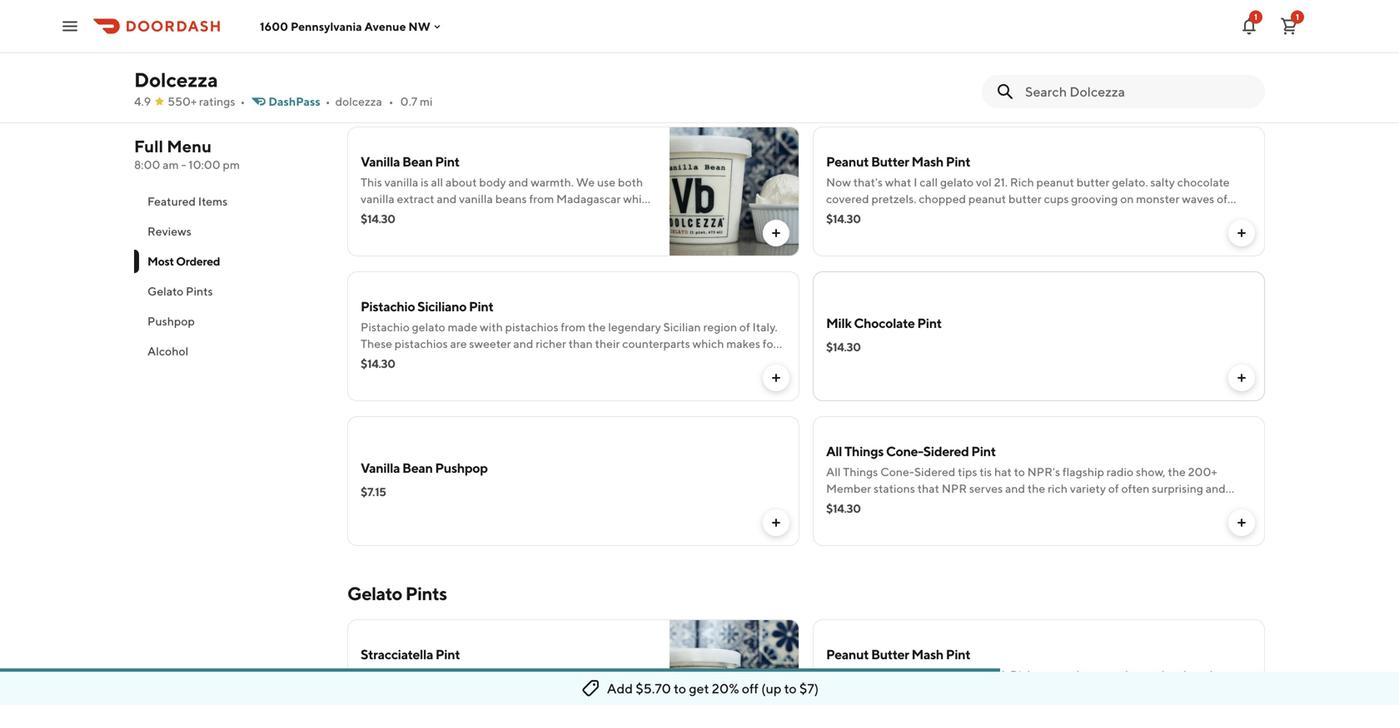 Task type: describe. For each thing, give the bounding box(es) containing it.
orange
[[566, 64, 603, 77]]

that's for peanut butter mash pint now that's what i call gelato vol 21.     rich peanut butter gelato. salty chocolate covered pretzels. chopped peanut butter cups grooving on monster waves of dulce de leche.     enter the mash pit and jam all night to the sweet soundtrack of 
[[854, 668, 883, 682]]

peanut for peanut butter mash pint now that's what i call gelato vol 21.     rich peanut butter gelato. salty chocolate covered pretzels. chopped peanut butter cups grooving on monster waves of dulce de leche.     enter the mash pit and jam all night to the sweet soundtrack of 
[[826, 647, 869, 663]]

are
[[450, 337, 467, 351]]

warmth
[[361, 47, 401, 61]]

featured items button
[[134, 187, 327, 217]]

uncompromising
[[826, 225, 915, 239]]

an
[[1237, 209, 1250, 222]]

soundtrack for peanut butter mash pint now that's what i call gelato vol 21.     rich peanut butter gelato. salty chocolate covered pretzels. chopped peanut butter cups grooving on monster waves of dulce de leche.     enter the mash pit and jam all night to the sweet soundtrack of 
[[1163, 702, 1222, 706]]

chili-
[[981, 515, 1008, 529]]

mash for peanut butter mash pint now that's what i call gelato vol 21.     rich peanut butter gelato. salty chocolate covered pretzels. chopped peanut butter cups grooving on monster waves of dulce de leche.     enter the mash pit and jam all night to the sweet soundtrack of 
[[912, 647, 944, 663]]

monster for peanut butter mash pint now that's what i call gelato vol 21.     rich peanut butter gelato. salty chocolate covered pretzels. chopped peanut butter cups grooving on monster waves of dulce de leche.     enter the mash pit and jam all night to the sweet soundtrack of an uncompromising youth.
[[1136, 192, 1180, 206]]

grooving for peanut butter mash pint now that's what i call gelato vol 21.     rich peanut butter gelato. salty chocolate covered pretzels. chopped peanut butter cups grooving on monster waves of dulce de leche.     enter the mash pit and jam all night to the sweet soundtrack of 
[[1071, 685, 1118, 699]]

spice
[[555, 47, 583, 61]]

chopped for peanut butter mash pint now that's what i call gelato vol 21.     rich peanut butter gelato. salty chocolate covered pretzels. chopped peanut butter cups grooving on monster waves of dulce de leche.     enter the mash pit and jam all night to the sweet soundtrack of an uncompromising youth.
[[919, 192, 966, 206]]

all things cone-sidered pint all things cone-sidered tips tis hat to npr's flagship radio show, the 200+ member stations that npr serves and the rich variety of often surprising and unexpected stories they tell.      our hazelnut gelato base is folded with gianduja crunch praline and chocolate chili-candied hazelnuts
[[826, 444, 1230, 529]]

ordered
[[176, 254, 220, 268]]

2 all from the top
[[826, 465, 841, 479]]

gelato inside pistachio siciliano pint pistachio gelato made with pistachios from the legendary sicilian region of italy. these pistachios are sweeter and richer than their counterparts which makes for a deep and rich pistachio gelato.
[[412, 320, 445, 334]]

the inside pistachio siciliano pint pistachio gelato made with pistachios from the legendary sicilian region of italy. these pistachios are sweeter and richer than their counterparts which makes for a deep and rich pistachio gelato.
[[588, 320, 606, 334]]

gelato inside peanut butter mash pint now that's what i call gelato vol 21.     rich peanut butter gelato. salty chocolate covered pretzels. chopped peanut butter cups grooving on monster waves of dulce de leche.     enter the mash pit and jam all night to the sweet soundtrack of an uncompromising youth.
[[940, 175, 974, 189]]

to inside peanut butter mash pint now that's what i call gelato vol 21.     rich peanut butter gelato. salty chocolate covered pretzels. chopped peanut butter cups grooving on monster waves of dulce de leche.     enter the mash pit and jam all night to the sweet soundtrack of an uncompromising youth.
[[1095, 209, 1106, 222]]

base
[[1084, 499, 1109, 512]]

glass
[[524, 64, 550, 77]]

of inside orange honey cardamom pint *sorbet*    freshly-squeeze oranges with honey to add warmth and a pinch of cardamom for spice and complexity. you've never had a glass or orange juice like this.
[[466, 47, 477, 61]]

salty for peanut butter mash pint now that's what i call gelato vol 21.     rich peanut butter gelato. salty chocolate covered pretzels. chopped peanut butter cups grooving on monster waves of dulce de leche.     enter the mash pit and jam all night to the sweet soundtrack of 
[[1151, 668, 1175, 682]]

pint inside peanut butter mash pint now that's what i call gelato vol 21.     rich peanut butter gelato. salty chocolate covered pretzels. chopped peanut butter cups grooving on monster waves of dulce de leche.     enter the mash pit and jam all night to the sweet soundtrack of
[[946, 647, 971, 663]]

stracciatella pint
[[361, 647, 460, 663]]

salty for peanut butter mash pint now that's what i call gelato vol 21.     rich peanut butter gelato. salty chocolate covered pretzels. chopped peanut butter cups grooving on monster waves of dulce de leche.     enter the mash pit and jam all night to the sweet soundtrack of an uncompromising youth.
[[1151, 175, 1175, 189]]

1600
[[260, 19, 288, 33]]

mash for peanut butter mash pint now that's what i call gelato vol 21.     rich peanut butter gelato. salty chocolate covered pretzels. chopped peanut butter cups grooving on monster waves of dulce de leche.     enter the mash pit and jam all night to the sweet soundtrack of an uncompromising youth.
[[960, 209, 988, 222]]

$7.15
[[361, 485, 386, 499]]

chocolate for peanut butter mash pint now that's what i call gelato vol 21.     rich peanut butter gelato. salty chocolate covered pretzels. chopped peanut butter cups grooving on monster waves of dulce de leche.     enter the mash pit and jam all night to the sweet soundtrack of an uncompromising youth.
[[1178, 175, 1230, 189]]

dulce for peanut butter mash pint now that's what i call gelato vol 21.     rich peanut butter gelato. salty chocolate covered pretzels. chopped peanut butter cups grooving on monster waves of dulce de leche.     enter the mash pit and jam all night to the sweet soundtrack of 
[[826, 702, 856, 706]]

nw
[[409, 19, 431, 33]]

and inside peanut butter mash pint now that's what i call gelato vol 21.     rich peanut butter gelato. salty chocolate covered pretzels. chopped peanut butter cups grooving on monster waves of dulce de leche.     enter the mash pit and jam all night to the sweet soundtrack of
[[1007, 702, 1027, 706]]

all for peanut butter mash pint now that's what i call gelato vol 21.     rich peanut butter gelato. salty chocolate covered pretzels. chopped peanut butter cups grooving on monster waves of dulce de leche.     enter the mash pit and jam all night to the sweet soundtrack of 
[[1051, 702, 1063, 706]]

200+
[[1188, 465, 1218, 479]]

i for peanut butter mash pint now that's what i call gelato vol 21.     rich peanut butter gelato. salty chocolate covered pretzels. chopped peanut butter cups grooving on monster waves of dulce de leche.     enter the mash pit and jam all night to the sweet soundtrack of an uncompromising youth.
[[914, 175, 918, 189]]

1 button
[[1273, 10, 1306, 43]]

enter for peanut butter mash pint now that's what i call gelato vol 21.     rich peanut butter gelato. salty chocolate covered pretzels. chopped peanut butter cups grooving on monster waves of dulce de leche.     enter the mash pit and jam all night to the sweet soundtrack of 
[[908, 702, 937, 706]]

hazelnut
[[1000, 499, 1046, 512]]

oranges
[[496, 30, 539, 44]]

complexity.
[[361, 64, 421, 77]]

bean for pushpop
[[402, 460, 433, 476]]

am
[[163, 158, 179, 172]]

$7)
[[800, 681, 819, 697]]

butter for peanut butter mash pint now that's what i call gelato vol 21.     rich peanut butter gelato. salty chocolate covered pretzels. chopped peanut butter cups grooving on monster waves of dulce de leche.     enter the mash pit and jam all night to the sweet soundtrack of an uncompromising youth.
[[871, 154, 909, 170]]

alcohol button
[[134, 337, 327, 367]]

menu
[[167, 137, 212, 156]]

of inside pistachio siciliano pint pistachio gelato made with pistachios from the legendary sicilian region of italy. these pistachios are sweeter and richer than their counterparts which makes for a deep and rich pistachio gelato.
[[740, 320, 750, 334]]

soundtrack for peanut butter mash pint now that's what i call gelato vol 21.     rich peanut butter gelato. salty chocolate covered pretzels. chopped peanut butter cups grooving on monster waves of dulce de leche.     enter the mash pit and jam all night to the sweet soundtrack of an uncompromising youth.
[[1163, 209, 1222, 222]]

pistachio
[[435, 354, 483, 367]]

counterparts
[[622, 337, 690, 351]]

peanut butter mash pint now that's what i call gelato vol 21.     rich peanut butter gelato. salty chocolate covered pretzels. chopped peanut butter cups grooving on monster waves of dulce de leche.     enter the mash pit and jam all night to the sweet soundtrack of an uncompromising youth.
[[826, 154, 1250, 239]]

all for peanut butter mash pint now that's what i call gelato vol 21.     rich peanut butter gelato. salty chocolate covered pretzels. chopped peanut butter cups grooving on monster waves of dulce de leche.     enter the mash pit and jam all night to the sweet soundtrack of an uncompromising youth.
[[1051, 209, 1063, 222]]

vanilla bean pushpop
[[361, 460, 488, 476]]

1 vertical spatial stracciatella pint image
[[670, 620, 800, 706]]

pint inside peanut butter mash pint now that's what i call gelato vol 21.     rich peanut butter gelato. salty chocolate covered pretzels. chopped peanut butter cups grooving on monster waves of dulce de leche.     enter the mash pit and jam all night to the sweet soundtrack of an uncompromising youth.
[[946, 154, 971, 170]]

our
[[977, 499, 998, 512]]

jam for peanut butter mash pint now that's what i call gelato vol 21.     rich peanut butter gelato. salty chocolate covered pretzels. chopped peanut butter cups grooving on monster waves of dulce de leche.     enter the mash pit and jam all night to the sweet soundtrack of 
[[1029, 702, 1049, 706]]

on for peanut butter mash pint now that's what i call gelato vol 21.     rich peanut butter gelato. salty chocolate covered pretzels. chopped peanut butter cups grooving on monster waves of dulce de leche.     enter the mash pit and jam all night to the sweet soundtrack of 
[[1121, 685, 1134, 699]]

rich inside all things cone-sidered pint all things cone-sidered tips tis hat to npr's flagship radio show, the 200+ member stations that npr serves and the rich variety of often surprising and unexpected stories they tell.      our hazelnut gelato base is folded with gianduja crunch praline and chocolate chili-candied hazelnuts
[[1048, 482, 1068, 496]]

a inside pistachio siciliano pint pistachio gelato made with pistachios from the legendary sicilian region of italy. these pistachios are sweeter and richer than their counterparts which makes for a deep and rich pistachio gelato.
[[780, 337, 786, 351]]

to inside peanut butter mash pint now that's what i call gelato vol 21.     rich peanut butter gelato. salty chocolate covered pretzels. chopped peanut butter cups grooving on monster waves of dulce de leche.     enter the mash pit and jam all night to the sweet soundtrack of
[[1095, 702, 1106, 706]]

vanilla for vanilla bean pint
[[361, 154, 400, 170]]

squeeze
[[450, 30, 494, 44]]

npr
[[942, 482, 967, 496]]

0 vertical spatial sidered
[[924, 444, 969, 459]]

tell.
[[955, 499, 975, 512]]

pushpop button
[[134, 307, 327, 337]]

add item to cart image for vanilla bean pushpop
[[770, 516, 783, 530]]

or
[[553, 64, 563, 77]]

richer
[[536, 337, 566, 351]]

1 vertical spatial pushpop
[[435, 460, 488, 476]]

add item to cart image for milk chocolate pint
[[1235, 372, 1249, 385]]

$14.30 for all things cone-sidered pint
[[826, 502, 861, 516]]

vanilla bean pint image
[[670, 127, 800, 257]]

21. for peanut butter mash pint now that's what i call gelato vol 21.     rich peanut butter gelato. salty chocolate covered pretzels. chopped peanut butter cups grooving on monster waves of dulce de leche.     enter the mash pit and jam all night to the sweet soundtrack of 
[[994, 668, 1008, 682]]

1 vertical spatial pints
[[405, 583, 447, 605]]

0 vertical spatial things
[[845, 444, 884, 459]]

full
[[134, 137, 163, 156]]

gelato pints button
[[134, 277, 327, 307]]

cardamom
[[449, 9, 515, 25]]

gelato inside 'gelato pints' 'button'
[[147, 284, 184, 298]]

siciliano
[[417, 299, 467, 314]]

pinch
[[434, 47, 464, 61]]

0 vertical spatial cone-
[[886, 444, 924, 459]]

featured items
[[147, 195, 228, 208]]

reviews button
[[134, 217, 327, 247]]

mash for peanut butter mash pint now that's what i call gelato vol 21.     rich peanut butter gelato. salty chocolate covered pretzels. chopped peanut butter cups grooving on monster waves of dulce de leche.     enter the mash pit and jam all night to the sweet soundtrack of an uncompromising youth.
[[912, 154, 944, 170]]

notification bell image
[[1240, 16, 1260, 36]]

0.7
[[400, 95, 417, 108]]

this.
[[361, 80, 383, 94]]

dulce for peanut butter mash pint now that's what i call gelato vol 21.     rich peanut butter gelato. salty chocolate covered pretzels. chopped peanut butter cups grooving on monster waves of dulce de leche.     enter the mash pit and jam all night to the sweet soundtrack of an uncompromising youth.
[[826, 209, 856, 222]]

dashpass
[[268, 95, 320, 108]]

night for peanut butter mash pint now that's what i call gelato vol 21.     rich peanut butter gelato. salty chocolate covered pretzels. chopped peanut butter cups grooving on monster waves of dulce de leche.     enter the mash pit and jam all night to the sweet soundtrack of 
[[1065, 702, 1093, 706]]

featured
[[147, 195, 196, 208]]

• for dolcezza • 0.7 mi
[[389, 95, 394, 108]]

leche. for peanut butter mash pint now that's what i call gelato vol 21.     rich peanut butter gelato. salty chocolate covered pretzels. chopped peanut butter cups grooving on monster waves of dulce de leche.     enter the mash pit and jam all night to the sweet soundtrack of 
[[874, 702, 906, 706]]

butter for peanut butter mash pint now that's what i call gelato vol 21.     rich peanut butter gelato. salty chocolate covered pretzels. chopped peanut butter cups grooving on monster waves of dulce de leche.     enter the mash pit and jam all night to the sweet soundtrack of 
[[871, 647, 909, 663]]

1 for notification bell icon
[[1255, 12, 1258, 22]]

surprising
[[1152, 482, 1204, 496]]

gianduja
[[1184, 499, 1230, 512]]

add item to cart image for peanut butter mash pint
[[1235, 227, 1249, 240]]

pit for peanut butter mash pint now that's what i call gelato vol 21.     rich peanut butter gelato. salty chocolate covered pretzels. chopped peanut butter cups grooving on monster waves of dulce de leche.     enter the mash pit and jam all night to the sweet soundtrack of 
[[990, 702, 1005, 706]]

1 horizontal spatial pistachios
[[505, 320, 559, 334]]

rich for peanut butter mash pint now that's what i call gelato vol 21.     rich peanut butter gelato. salty chocolate covered pretzels. chopped peanut butter cups grooving on monster waves of dulce de leche.     enter the mash pit and jam all night to the sweet soundtrack of an uncompromising youth.
[[1010, 175, 1034, 189]]

covered for peanut butter mash pint now that's what i call gelato vol 21.     rich peanut butter gelato. salty chocolate covered pretzels. chopped peanut butter cups grooving on monster waves of dulce de leche.     enter the mash pit and jam all night to the sweet soundtrack of 
[[826, 685, 869, 699]]

and inside peanut butter mash pint now that's what i call gelato vol 21.     rich peanut butter gelato. salty chocolate covered pretzels. chopped peanut butter cups grooving on monster waves of dulce de leche.     enter the mash pit and jam all night to the sweet soundtrack of an uncompromising youth.
[[1007, 209, 1027, 222]]

2 pistachio from the top
[[361, 320, 410, 334]]

pint inside all things cone-sidered pint all things cone-sidered tips tis hat to npr's flagship radio show, the 200+ member stations that npr serves and the rich variety of often surprising and unexpected stories they tell.      our hazelnut gelato base is folded with gianduja crunch praline and chocolate chili-candied hazelnuts
[[972, 444, 996, 459]]

covered for peanut butter mash pint now that's what i call gelato vol 21.     rich peanut butter gelato. salty chocolate covered pretzels. chopped peanut butter cups grooving on monster waves of dulce de leche.     enter the mash pit and jam all night to the sweet soundtrack of an uncompromising youth.
[[826, 192, 869, 206]]

1 all from the top
[[826, 444, 842, 459]]

sweeter
[[469, 337, 511, 351]]

crunch
[[826, 515, 863, 529]]

praline
[[865, 515, 902, 529]]

tis
[[980, 465, 992, 479]]

1 vertical spatial cone-
[[881, 465, 915, 479]]

night for peanut butter mash pint now that's what i call gelato vol 21.     rich peanut butter gelato. salty chocolate covered pretzels. chopped peanut butter cups grooving on monster waves of dulce de leche.     enter the mash pit and jam all night to the sweet soundtrack of an uncompromising youth.
[[1065, 209, 1093, 222]]

they
[[929, 499, 953, 512]]

dolcezza • 0.7 mi
[[335, 95, 433, 108]]

sweet for peanut butter mash pint now that's what i call gelato vol 21.     rich peanut butter gelato. salty chocolate covered pretzels. chopped peanut butter cups grooving on monster waves of dulce de leche.     enter the mash pit and jam all night to the sweet soundtrack of an uncompromising youth.
[[1129, 209, 1160, 222]]

pretzels. for peanut butter mash pint now that's what i call gelato vol 21.     rich peanut butter gelato. salty chocolate covered pretzels. chopped peanut butter cups grooving on monster waves of dulce de leche.     enter the mash pit and jam all night to the sweet soundtrack of 
[[872, 685, 917, 699]]

of inside all things cone-sidered pint all things cone-sidered tips tis hat to npr's flagship radio show, the 200+ member stations that npr serves and the rich variety of often surprising and unexpected stories they tell.      our hazelnut gelato base is folded with gianduja crunch praline and chocolate chili-candied hazelnuts
[[1109, 482, 1119, 496]]

stations
[[874, 482, 915, 496]]

milk chocolate pint
[[826, 315, 942, 331]]

freshly-
[[406, 30, 450, 44]]

peanut butter mash pint now that's what i call gelato vol 21.     rich peanut butter gelato. salty chocolate covered pretzels. chopped peanut butter cups grooving on monster waves of dulce de leche.     enter the mash pit and jam all night to the sweet soundtrack of 
[[826, 647, 1250, 706]]

than
[[569, 337, 593, 351]]

often
[[1122, 482, 1150, 496]]

avenue
[[365, 19, 406, 33]]

show,
[[1136, 465, 1166, 479]]

1600 pennsylvania avenue nw
[[260, 19, 431, 33]]

now for peanut butter mash pint now that's what i call gelato vol 21.     rich peanut butter gelato. salty chocolate covered pretzels. chopped peanut butter cups grooving on monster waves of dulce de leche.     enter the mash pit and jam all night to the sweet soundtrack of an uncompromising youth.
[[826, 175, 851, 189]]

folded
[[1122, 499, 1157, 512]]

add $5.70 to get 20% off (up to $7)
[[607, 681, 819, 697]]

flagship
[[1063, 465, 1105, 479]]

radio
[[1107, 465, 1134, 479]]

on for peanut butter mash pint now that's what i call gelato vol 21.     rich peanut butter gelato. salty chocolate covered pretzels. chopped peanut butter cups grooving on monster waves of dulce de leche.     enter the mash pit and jam all night to the sweet soundtrack of an uncompromising youth.
[[1121, 192, 1134, 206]]

member
[[826, 482, 871, 496]]

like
[[633, 64, 651, 77]]

add
[[615, 30, 635, 44]]

items
[[198, 195, 228, 208]]

10:00
[[189, 158, 221, 172]]



Task type: locate. For each thing, give the bounding box(es) containing it.
4.9
[[134, 95, 151, 108]]

pistachios up the richer
[[505, 320, 559, 334]]

1 right notification bell icon
[[1296, 12, 1299, 22]]

for inside orange honey cardamom pint *sorbet*    freshly-squeeze oranges with honey to add warmth and a pinch of cardamom for spice and complexity. you've never had a glass or orange juice like this.
[[538, 47, 553, 61]]

peanut
[[1037, 175, 1074, 189], [969, 192, 1006, 206], [1037, 668, 1074, 682], [969, 685, 1006, 699]]

rich down npr's
[[1048, 482, 1068, 496]]

you've
[[424, 64, 459, 77]]

2 vanilla from the top
[[361, 460, 400, 476]]

gelato up stracciatella
[[347, 583, 402, 605]]

tips
[[958, 465, 977, 479]]

0 vertical spatial peanut
[[826, 154, 869, 170]]

on
[[1121, 192, 1134, 206], [1121, 685, 1134, 699]]

2 de from the top
[[858, 702, 872, 706]]

0 vertical spatial leche.
[[874, 209, 906, 222]]

gelato. for peanut butter mash pint now that's what i call gelato vol 21.     rich peanut butter gelato. salty chocolate covered pretzels. chopped peanut butter cups grooving on monster waves of dulce de leche.     enter the mash pit and jam all night to the sweet soundtrack of an uncompromising youth.
[[1112, 175, 1148, 189]]

1 covered from the top
[[826, 192, 869, 206]]

grooving for peanut butter mash pint now that's what i call gelato vol 21.     rich peanut butter gelato. salty chocolate covered pretzels. chopped peanut butter cups grooving on monster waves of dulce de leche.     enter the mash pit and jam all night to the sweet soundtrack of an uncompromising youth.
[[1071, 192, 1118, 206]]

1 pit from the top
[[990, 209, 1005, 222]]

1 butter from the top
[[871, 154, 909, 170]]

0 vertical spatial pistachios
[[505, 320, 559, 334]]

soundtrack inside peanut butter mash pint now that's what i call gelato vol 21.     rich peanut butter gelato. salty chocolate covered pretzels. chopped peanut butter cups grooving on monster waves of dulce de leche.     enter the mash pit and jam all night to the sweet soundtrack of
[[1163, 702, 1222, 706]]

enter inside peanut butter mash pint now that's what i call gelato vol 21.     rich peanut butter gelato. salty chocolate covered pretzels. chopped peanut butter cups grooving on monster waves of dulce de leche.     enter the mash pit and jam all night to the sweet soundtrack of an uncompromising youth.
[[908, 209, 937, 222]]

vol inside peanut butter mash pint now that's what i call gelato vol 21.     rich peanut butter gelato. salty chocolate covered pretzels. chopped peanut butter cups grooving on monster waves of dulce de leche.     enter the mash pit and jam all night to the sweet soundtrack of
[[976, 668, 992, 682]]

dolcezza
[[134, 68, 218, 92]]

on inside peanut butter mash pint now that's what i call gelato vol 21.     rich peanut butter gelato. salty chocolate covered pretzels. chopped peanut butter cups grooving on monster waves of dulce de leche.     enter the mash pit and jam all night to the sweet soundtrack of an uncompromising youth.
[[1121, 192, 1134, 206]]

2 enter from the top
[[908, 702, 937, 706]]

on inside peanut butter mash pint now that's what i call gelato vol 21.     rich peanut butter gelato. salty chocolate covered pretzels. chopped peanut butter cups grooving on monster waves of dulce de leche.     enter the mash pit and jam all night to the sweet soundtrack of
[[1121, 685, 1134, 699]]

that's up "uncompromising"
[[854, 175, 883, 189]]

the
[[940, 209, 958, 222], [1109, 209, 1127, 222], [588, 320, 606, 334], [1168, 465, 1186, 479], [1028, 482, 1046, 496], [940, 702, 958, 706], [1109, 702, 1127, 706]]

jam inside peanut butter mash pint now that's what i call gelato vol 21.     rich peanut butter gelato. salty chocolate covered pretzels. chopped peanut butter cups grooving on monster waves of dulce de leche.     enter the mash pit and jam all night to the sweet soundtrack of
[[1029, 702, 1049, 706]]

to inside all things cone-sidered pint all things cone-sidered tips tis hat to npr's flagship radio show, the 200+ member stations that npr serves and the rich variety of often surprising and unexpected stories they tell.      our hazelnut gelato base is folded with gianduja crunch praline and chocolate chili-candied hazelnuts
[[1014, 465, 1025, 479]]

what inside peanut butter mash pint now that's what i call gelato vol 21.     rich peanut butter gelato. salty chocolate covered pretzels. chopped peanut butter cups grooving on monster waves of dulce de leche.     enter the mash pit and jam all night to the sweet soundtrack of an uncompromising youth.
[[885, 175, 912, 189]]

0 horizontal spatial for
[[538, 47, 553, 61]]

0 vertical spatial butter
[[871, 154, 909, 170]]

2 chopped from the top
[[919, 685, 966, 699]]

• for dashpass •
[[325, 95, 330, 108]]

monster
[[1136, 192, 1180, 206], [1136, 685, 1180, 699]]

1 vertical spatial butter
[[871, 647, 909, 663]]

• right ratings
[[240, 95, 245, 108]]

night inside peanut butter mash pint now that's what i call gelato vol 21.     rich peanut butter gelato. salty chocolate covered pretzels. chopped peanut butter cups grooving on monster waves of dulce de leche.     enter the mash pit and jam all night to the sweet soundtrack of
[[1065, 702, 1093, 706]]

0 vertical spatial stracciatella pint image
[[1135, 0, 1265, 112]]

0 vertical spatial all
[[826, 444, 842, 459]]

now for peanut butter mash pint now that's what i call gelato vol 21.     rich peanut butter gelato. salty chocolate covered pretzels. chopped peanut butter cups grooving on monster waves of dulce de leche.     enter the mash pit and jam all night to the sweet soundtrack of 
[[826, 668, 851, 682]]

what for peanut butter mash pint now that's what i call gelato vol 21.     rich peanut butter gelato. salty chocolate covered pretzels. chopped peanut butter cups grooving on monster waves of dulce de leche.     enter the mash pit and jam all night to the sweet soundtrack of an uncompromising youth.
[[885, 175, 912, 189]]

1 salty from the top
[[1151, 175, 1175, 189]]

pistachio
[[361, 299, 415, 314], [361, 320, 410, 334]]

i inside peanut butter mash pint now that's what i call gelato vol 21.     rich peanut butter gelato. salty chocolate covered pretzels. chopped peanut butter cups grooving on monster waves of dulce de leche.     enter the mash pit and jam all night to the sweet soundtrack of an uncompromising youth.
[[914, 175, 918, 189]]

2 sweet from the top
[[1129, 702, 1160, 706]]

vol for peanut butter mash pint now that's what i call gelato vol 21.     rich peanut butter gelato. salty chocolate covered pretzels. chopped peanut butter cups grooving on monster waves of dulce de leche.     enter the mash pit and jam all night to the sweet soundtrack of an uncompromising youth.
[[976, 175, 992, 189]]

sweet inside peanut butter mash pint now that's what i call gelato vol 21.     rich peanut butter gelato. salty chocolate covered pretzels. chopped peanut butter cups grooving on monster waves of dulce de leche.     enter the mash pit and jam all night to the sweet soundtrack of
[[1129, 702, 1160, 706]]

1 vertical spatial de
[[858, 702, 872, 706]]

0 vertical spatial rich
[[1010, 175, 1034, 189]]

0 vertical spatial salty
[[1151, 175, 1175, 189]]

1 cups from the top
[[1044, 192, 1069, 206]]

1 waves from the top
[[1182, 192, 1215, 206]]

variety
[[1070, 482, 1106, 496]]

dashpass •
[[268, 95, 330, 108]]

1 1 from the left
[[1255, 12, 1258, 22]]

covered right "$7)"
[[826, 685, 869, 699]]

1 vertical spatial sidered
[[915, 465, 956, 479]]

vanilla for vanilla bean pushpop
[[361, 460, 400, 476]]

1 inside button
[[1296, 12, 1299, 22]]

makes
[[727, 337, 761, 351]]

most
[[147, 254, 174, 268]]

1 vertical spatial salty
[[1151, 668, 1175, 682]]

1 vertical spatial pistachios
[[395, 337, 448, 351]]

1 left 1 button
[[1255, 12, 1258, 22]]

stracciatella pint image
[[1135, 0, 1265, 112], [670, 620, 800, 706]]

0 vertical spatial pretzels.
[[872, 192, 917, 206]]

2 soundtrack from the top
[[1163, 702, 1222, 706]]

(up
[[761, 681, 782, 697]]

1 mash from the top
[[912, 154, 944, 170]]

1 pistachio from the top
[[361, 299, 415, 314]]

1 on from the top
[[1121, 192, 1134, 206]]

2 what from the top
[[885, 668, 912, 682]]

0 vertical spatial night
[[1065, 209, 1093, 222]]

salty inside peanut butter mash pint now that's what i call gelato vol 21.     rich peanut butter gelato. salty chocolate covered pretzels. chopped peanut butter cups grooving on monster waves of dulce de leche.     enter the mash pit and jam all night to the sweet soundtrack of an uncompromising youth.
[[1151, 175, 1175, 189]]

i
[[914, 175, 918, 189], [914, 668, 918, 682]]

0 vertical spatial add item to cart image
[[770, 227, 783, 240]]

gelato. for peanut butter mash pint now that's what i call gelato vol 21.     rich peanut butter gelato. salty chocolate covered pretzels. chopped peanut butter cups grooving on monster waves of dulce de leche.     enter the mash pit and jam all night to the sweet soundtrack of 
[[1112, 668, 1148, 682]]

call inside peanut butter mash pint now that's what i call gelato vol 21.     rich peanut butter gelato. salty chocolate covered pretzels. chopped peanut butter cups grooving on monster waves of dulce de leche.     enter the mash pit and jam all night to the sweet soundtrack of
[[920, 668, 938, 682]]

0 vertical spatial pit
[[990, 209, 1005, 222]]

chocolate inside peanut butter mash pint now that's what i call gelato vol 21.     rich peanut butter gelato. salty chocolate covered pretzels. chopped peanut butter cups grooving on monster waves of dulce de leche.     enter the mash pit and jam all night to the sweet soundtrack of an uncompromising youth.
[[1178, 175, 1230, 189]]

de for peanut butter mash pint now that's what i call gelato vol 21.     rich peanut butter gelato. salty chocolate covered pretzels. chopped peanut butter cups grooving on monster waves of dulce de leche.     enter the mash pit and jam all night to the sweet soundtrack of an uncompromising youth.
[[858, 209, 872, 222]]

a right had
[[516, 64, 522, 77]]

1 vertical spatial enter
[[908, 702, 937, 706]]

2 add item to cart image from the top
[[770, 372, 783, 385]]

now inside peanut butter mash pint now that's what i call gelato vol 21.     rich peanut butter gelato. salty chocolate covered pretzels. chopped peanut butter cups grooving on monster waves of dulce de leche.     enter the mash pit and jam all night to the sweet soundtrack of an uncompromising youth.
[[826, 175, 851, 189]]

dulce inside peanut butter mash pint now that's what i call gelato vol 21.     rich peanut butter gelato. salty chocolate covered pretzels. chopped peanut butter cups grooving on monster waves of dulce de leche.     enter the mash pit and jam all night to the sweet soundtrack of an uncompromising youth.
[[826, 209, 856, 222]]

youth.
[[917, 225, 951, 239]]

0 vertical spatial de
[[858, 209, 872, 222]]

a down freshly-
[[426, 47, 432, 61]]

waves inside peanut butter mash pint now that's what i call gelato vol 21.     rich peanut butter gelato. salty chocolate covered pretzels. chopped peanut butter cups grooving on monster waves of dulce de leche.     enter the mash pit and jam all night to the sweet soundtrack of an uncompromising youth.
[[1182, 192, 1215, 206]]

that's inside peanut butter mash pint now that's what i call gelato vol 21.     rich peanut butter gelato. salty chocolate covered pretzels. chopped peanut butter cups grooving on monster waves of dulce de leche.     enter the mash pit and jam all night to the sweet soundtrack of an uncompromising youth.
[[854, 175, 883, 189]]

all inside peanut butter mash pint now that's what i call gelato vol 21.     rich peanut butter gelato. salty chocolate covered pretzels. chopped peanut butter cups grooving on monster waves of dulce de leche.     enter the mash pit and jam all night to the sweet soundtrack of
[[1051, 702, 1063, 706]]

$14.30 for vanilla bean pint
[[361, 212, 395, 226]]

0 vertical spatial what
[[885, 175, 912, 189]]

$14.30 for pistachio siciliano pint
[[361, 357, 395, 371]]

soundtrack inside peanut butter mash pint now that's what i call gelato vol 21.     rich peanut butter gelato. salty chocolate covered pretzels. chopped peanut butter cups grooving on monster waves of dulce de leche.     enter the mash pit and jam all night to the sweet soundtrack of an uncompromising youth.
[[1163, 209, 1222, 222]]

1 21. from the top
[[994, 175, 1008, 189]]

0 vertical spatial enter
[[908, 209, 937, 222]]

cups for peanut butter mash pint now that's what i call gelato vol 21.     rich peanut butter gelato. salty chocolate covered pretzels. chopped peanut butter cups grooving on monster waves of dulce de leche.     enter the mash pit and jam all night to the sweet soundtrack of 
[[1044, 685, 1069, 699]]

0 vertical spatial chocolate
[[1178, 175, 1230, 189]]

sicilian
[[663, 320, 701, 334]]

1 horizontal spatial gelato
[[347, 583, 402, 605]]

peanut inside peanut butter mash pint now that's what i call gelato vol 21.     rich peanut butter gelato. salty chocolate covered pretzels. chopped peanut butter cups grooving on monster waves of dulce de leche.     enter the mash pit and jam all night to the sweet soundtrack of an uncompromising youth.
[[826, 154, 869, 170]]

0 horizontal spatial pistachios
[[395, 337, 448, 351]]

0 vertical spatial on
[[1121, 192, 1134, 206]]

gelato pints down most ordered
[[147, 284, 213, 298]]

to inside orange honey cardamom pint *sorbet*    freshly-squeeze oranges with honey to add warmth and a pinch of cardamom for spice and complexity. you've never had a glass or orange juice like this.
[[602, 30, 612, 44]]

1 for 1 items, open order cart icon on the right top of page
[[1296, 12, 1299, 22]]

1 vertical spatial add item to cart image
[[770, 372, 783, 385]]

with down "surprising"
[[1159, 499, 1182, 512]]

1 vertical spatial gelato pints
[[347, 583, 447, 605]]

de for peanut butter mash pint now that's what i call gelato vol 21.     rich peanut butter gelato. salty chocolate covered pretzels. chopped peanut butter cups grooving on monster waves of dulce de leche.     enter the mash pit and jam all night to the sweet soundtrack of 
[[858, 702, 872, 706]]

0 horizontal spatial rich
[[413, 354, 432, 367]]

chocolate inside all things cone-sidered pint all things cone-sidered tips tis hat to npr's flagship radio show, the 200+ member stations that npr serves and the rich variety of often surprising and unexpected stories they tell.      our hazelnut gelato base is folded with gianduja crunch praline and chocolate chili-candied hazelnuts
[[926, 515, 979, 529]]

pistachio siciliano pint pistachio gelato made with pistachios from the legendary sicilian region of italy. these pistachios are sweeter and richer than their counterparts which makes for a deep and rich pistachio gelato.
[[361, 299, 786, 367]]

1 bean from the top
[[402, 154, 433, 170]]

rich
[[1010, 175, 1034, 189], [1010, 668, 1034, 682]]

0 vertical spatial vanilla
[[361, 154, 400, 170]]

2 peanut from the top
[[826, 647, 869, 663]]

orange honey cardamom pint image
[[670, 0, 800, 112]]

pm
[[223, 158, 240, 172]]

1 vertical spatial night
[[1065, 702, 1093, 706]]

candied
[[1008, 515, 1051, 529]]

•
[[240, 95, 245, 108], [325, 95, 330, 108], [389, 95, 394, 108]]

1 vertical spatial rich
[[1010, 668, 1034, 682]]

i inside peanut butter mash pint now that's what i call gelato vol 21.     rich peanut butter gelato. salty chocolate covered pretzels. chopped peanut butter cups grooving on monster waves of dulce de leche.     enter the mash pit and jam all night to the sweet soundtrack of
[[914, 668, 918, 682]]

mash inside peanut butter mash pint now that's what i call gelato vol 21.     rich peanut butter gelato. salty chocolate covered pretzels. chopped peanut butter cups grooving on monster waves of dulce de leche.     enter the mash pit and jam all night to the sweet soundtrack of
[[912, 647, 944, 663]]

3 • from the left
[[389, 95, 394, 108]]

0 vertical spatial waves
[[1182, 192, 1215, 206]]

2 mash from the top
[[912, 647, 944, 663]]

2 horizontal spatial •
[[389, 95, 394, 108]]

pushpop
[[147, 314, 195, 328], [435, 460, 488, 476]]

cups inside peanut butter mash pint now that's what i call gelato vol 21.     rich peanut butter gelato. salty chocolate covered pretzels. chopped peanut butter cups grooving on monster waves of dulce de leche.     enter the mash pit and jam all night to the sweet soundtrack of an uncompromising youth.
[[1044, 192, 1069, 206]]

with inside orange honey cardamom pint *sorbet*    freshly-squeeze oranges with honey to add warmth and a pinch of cardamom for spice and complexity. you've never had a glass or orange juice like this.
[[541, 30, 564, 44]]

pint
[[517, 9, 542, 25], [435, 154, 460, 170], [946, 154, 971, 170], [469, 299, 494, 314], [917, 315, 942, 331], [972, 444, 996, 459], [436, 647, 460, 663], [946, 647, 971, 663]]

add item to cart image
[[1235, 227, 1249, 240], [1235, 372, 1249, 385], [770, 516, 783, 530], [1235, 516, 1249, 530]]

de
[[858, 209, 872, 222], [858, 702, 872, 706]]

waves for peanut butter mash pint now that's what i call gelato vol 21.     rich peanut butter gelato. salty chocolate covered pretzels. chopped peanut butter cups grooving on monster waves of dulce de leche.     enter the mash pit and jam all night to the sweet soundtrack of 
[[1182, 685, 1215, 699]]

1 i from the top
[[914, 175, 918, 189]]

pretzels. inside peanut butter mash pint now that's what i call gelato vol 21.     rich peanut butter gelato. salty chocolate covered pretzels. chopped peanut butter cups grooving on monster waves of dulce de leche.     enter the mash pit and jam all night to the sweet soundtrack of an uncompromising youth.
[[872, 192, 917, 206]]

all inside peanut butter mash pint now that's what i call gelato vol 21.     rich peanut butter gelato. salty chocolate covered pretzels. chopped peanut butter cups grooving on monster waves of dulce de leche.     enter the mash pit and jam all night to the sweet soundtrack of an uncompromising youth.
[[1051, 209, 1063, 222]]

bean for pint
[[402, 154, 433, 170]]

21. for peanut butter mash pint now that's what i call gelato vol 21.     rich peanut butter gelato. salty chocolate covered pretzels. chopped peanut butter cups grooving on monster waves of dulce de leche.     enter the mash pit and jam all night to the sweet soundtrack of an uncompromising youth.
[[994, 175, 1008, 189]]

ratings
[[199, 95, 235, 108]]

0 horizontal spatial gelato
[[147, 284, 184, 298]]

1 vertical spatial all
[[826, 465, 841, 479]]

0 vertical spatial call
[[920, 175, 938, 189]]

gelato inside all things cone-sidered pint all things cone-sidered tips tis hat to npr's flagship radio show, the 200+ member stations that npr serves and the rich variety of often surprising and unexpected stories they tell.      our hazelnut gelato base is folded with gianduja crunch praline and chocolate chili-candied hazelnuts
[[1049, 499, 1082, 512]]

what for peanut butter mash pint now that's what i call gelato vol 21.     rich peanut butter gelato. salty chocolate covered pretzels. chopped peanut butter cups grooving on monster waves of dulce de leche.     enter the mash pit and jam all night to the sweet soundtrack of 
[[885, 668, 912, 682]]

pints up the stracciatella pint
[[405, 583, 447, 605]]

2 leche. from the top
[[874, 702, 906, 706]]

2 dulce from the top
[[826, 702, 856, 706]]

0 vertical spatial sweet
[[1129, 209, 1160, 222]]

2 butter from the top
[[871, 647, 909, 663]]

1 vol from the top
[[976, 175, 992, 189]]

for inside pistachio siciliano pint pistachio gelato made with pistachios from the legendary sicilian region of italy. these pistachios are sweeter and richer than their counterparts which makes for a deep and rich pistachio gelato.
[[763, 337, 778, 351]]

1 vertical spatial vanilla
[[361, 460, 400, 476]]

pints inside 'button'
[[186, 284, 213, 298]]

2 bean from the top
[[402, 460, 433, 476]]

0 vertical spatial now
[[826, 175, 851, 189]]

-
[[181, 158, 186, 172]]

call inside peanut butter mash pint now that's what i call gelato vol 21.     rich peanut butter gelato. salty chocolate covered pretzels. chopped peanut butter cups grooving on monster waves of dulce de leche.     enter the mash pit and jam all night to the sweet soundtrack of an uncompromising youth.
[[920, 175, 938, 189]]

0 vertical spatial chopped
[[919, 192, 966, 206]]

0 vertical spatial rich
[[413, 354, 432, 367]]

monster for peanut butter mash pint now that's what i call gelato vol 21.     rich peanut butter gelato. salty chocolate covered pretzels. chopped peanut butter cups grooving on monster waves of dulce de leche.     enter the mash pit and jam all night to the sweet soundtrack of 
[[1136, 685, 1180, 699]]

1 vertical spatial waves
[[1182, 685, 1215, 699]]

gelato. inside peanut butter mash pint now that's what i call gelato vol 21.     rich peanut butter gelato. salty chocolate covered pretzels. chopped peanut butter cups grooving on monster waves of dulce de leche.     enter the mash pit and jam all night to the sweet soundtrack of an uncompromising youth.
[[1112, 175, 1148, 189]]

rich for peanut butter mash pint now that's what i call gelato vol 21.     rich peanut butter gelato. salty chocolate covered pretzels. chopped peanut butter cups grooving on monster waves of dulce de leche.     enter the mash pit and jam all night to the sweet soundtrack of 
[[1010, 668, 1034, 682]]

covered
[[826, 192, 869, 206], [826, 685, 869, 699]]

pit inside peanut butter mash pint now that's what i call gelato vol 21.     rich peanut butter gelato. salty chocolate covered pretzels. chopped peanut butter cups grooving on monster waves of dulce de leche.     enter the mash pit and jam all night to the sweet soundtrack of an uncompromising youth.
[[990, 209, 1005, 222]]

2 covered from the top
[[826, 685, 869, 699]]

2 vertical spatial chocolate
[[1178, 668, 1230, 682]]

1 vertical spatial gelato
[[347, 583, 402, 605]]

for down italy.
[[763, 337, 778, 351]]

leche. inside peanut butter mash pint now that's what i call gelato vol 21.     rich peanut butter gelato. salty chocolate covered pretzels. chopped peanut butter cups grooving on monster waves of dulce de leche.     enter the mash pit and jam all night to the sweet soundtrack of an uncompromising youth.
[[874, 209, 906, 222]]

juice
[[605, 64, 630, 77]]

night inside peanut butter mash pint now that's what i call gelato vol 21.     rich peanut butter gelato. salty chocolate covered pretzels. chopped peanut butter cups grooving on monster waves of dulce de leche.     enter the mash pit and jam all night to the sweet soundtrack of an uncompromising youth.
[[1065, 209, 1093, 222]]

chopped inside peanut butter mash pint now that's what i call gelato vol 21.     rich peanut butter gelato. salty chocolate covered pretzels. chopped peanut butter cups grooving on monster waves of dulce de leche.     enter the mash pit and jam all night to the sweet soundtrack of an uncompromising youth.
[[919, 192, 966, 206]]

jam for peanut butter mash pint now that's what i call gelato vol 21.     rich peanut butter gelato. salty chocolate covered pretzels. chopped peanut butter cups grooving on monster waves of dulce de leche.     enter the mash pit and jam all night to the sweet soundtrack of an uncompromising youth.
[[1029, 209, 1049, 222]]

add item to cart image
[[770, 227, 783, 240], [770, 372, 783, 385]]

0 vertical spatial vol
[[976, 175, 992, 189]]

peanut inside peanut butter mash pint now that's what i call gelato vol 21.     rich peanut butter gelato. salty chocolate covered pretzels. chopped peanut butter cups grooving on monster waves of dulce de leche.     enter the mash pit and jam all night to the sweet soundtrack of
[[826, 647, 869, 663]]

1 vertical spatial jam
[[1029, 702, 1049, 706]]

butter inside peanut butter mash pint now that's what i call gelato vol 21.     rich peanut butter gelato. salty chocolate covered pretzels. chopped peanut butter cups grooving on monster waves of dulce de leche.     enter the mash pit and jam all night to the sweet soundtrack of an uncompromising youth.
[[871, 154, 909, 170]]

from
[[561, 320, 586, 334]]

2 mash from the top
[[960, 702, 988, 706]]

vol for peanut butter mash pint now that's what i call gelato vol 21.     rich peanut butter gelato. salty chocolate covered pretzels. chopped peanut butter cups grooving on monster waves of dulce de leche.     enter the mash pit and jam all night to the sweet soundtrack of 
[[976, 668, 992, 682]]

for up "glass" on the top of the page
[[538, 47, 553, 61]]

0 horizontal spatial pints
[[186, 284, 213, 298]]

0 vertical spatial pistachio
[[361, 299, 415, 314]]

2 night from the top
[[1065, 702, 1093, 706]]

all
[[1051, 209, 1063, 222], [1051, 702, 1063, 706]]

alcohol
[[147, 344, 188, 358]]

• left 0.7
[[389, 95, 394, 108]]

0 horizontal spatial 1
[[1255, 12, 1258, 22]]

2 pit from the top
[[990, 702, 1005, 706]]

waves for peanut butter mash pint now that's what i call gelato vol 21.     rich peanut butter gelato. salty chocolate covered pretzels. chopped peanut butter cups grooving on monster waves of dulce de leche.     enter the mash pit and jam all night to the sweet soundtrack of an uncompromising youth.
[[1182, 192, 1215, 206]]

Item Search search field
[[1025, 82, 1252, 101]]

1 vertical spatial pretzels.
[[872, 685, 917, 699]]

rich left pistachio
[[413, 354, 432, 367]]

2 call from the top
[[920, 668, 938, 682]]

gelato pints inside 'button'
[[147, 284, 213, 298]]

2 waves from the top
[[1182, 685, 1215, 699]]

• left dolcezza
[[325, 95, 330, 108]]

covered inside peanut butter mash pint now that's what i call gelato vol 21.     rich peanut butter gelato. salty chocolate covered pretzels. chopped peanut butter cups grooving on monster waves of dulce de leche.     enter the mash pit and jam all night to the sweet soundtrack of
[[826, 685, 869, 699]]

1 horizontal spatial pints
[[405, 583, 447, 605]]

1 vertical spatial gelato.
[[485, 354, 521, 367]]

call for peanut butter mash pint now that's what i call gelato vol 21.     rich peanut butter gelato. salty chocolate covered pretzels. chopped peanut butter cups grooving on monster waves of dulce de leche.     enter the mash pit and jam all night to the sweet soundtrack of 
[[920, 668, 938, 682]]

cardamom
[[479, 47, 536, 61]]

italy.
[[753, 320, 778, 334]]

mash inside peanut butter mash pint now that's what i call gelato vol 21.     rich peanut butter gelato. salty chocolate covered pretzels. chopped peanut butter cups grooving on monster waves of dulce de leche.     enter the mash pit and jam all night to the sweet soundtrack of
[[960, 702, 988, 706]]

2 now from the top
[[826, 668, 851, 682]]

gelato. inside pistachio siciliano pint pistachio gelato made with pistachios from the legendary sicilian region of italy. these pistachios are sweeter and richer than their counterparts which makes for a deep and rich pistachio gelato.
[[485, 354, 521, 367]]

cups inside peanut butter mash pint now that's what i call gelato vol 21.     rich peanut butter gelato. salty chocolate covered pretzels. chopped peanut butter cups grooving on monster waves of dulce de leche.     enter the mash pit and jam all night to the sweet soundtrack of
[[1044, 685, 1069, 699]]

monster inside peanut butter mash pint now that's what i call gelato vol 21.     rich peanut butter gelato. salty chocolate covered pretzels. chopped peanut butter cups grooving on monster waves of dulce de leche.     enter the mash pit and jam all night to the sweet soundtrack of an uncompromising youth.
[[1136, 192, 1180, 206]]

1 sweet from the top
[[1129, 209, 1160, 222]]

enter for peanut butter mash pint now that's what i call gelato vol 21.     rich peanut butter gelato. salty chocolate covered pretzels. chopped peanut butter cups grooving on monster waves of dulce de leche.     enter the mash pit and jam all night to the sweet soundtrack of an uncompromising youth.
[[908, 209, 937, 222]]

honey
[[566, 30, 599, 44]]

1 horizontal spatial gelato pints
[[347, 583, 447, 605]]

butter
[[871, 154, 909, 170], [871, 647, 909, 663]]

0 vertical spatial with
[[541, 30, 564, 44]]

0 vertical spatial dulce
[[826, 209, 856, 222]]

1 vertical spatial pistachio
[[361, 320, 410, 334]]

pretzels. inside peanut butter mash pint now that's what i call gelato vol 21.     rich peanut butter gelato. salty chocolate covered pretzels. chopped peanut butter cups grooving on monster waves of dulce de leche.     enter the mash pit and jam all night to the sweet soundtrack of
[[872, 685, 917, 699]]

stories
[[892, 499, 927, 512]]

covered inside peanut butter mash pint now that's what i call gelato vol 21.     rich peanut butter gelato. salty chocolate covered pretzels. chopped peanut butter cups grooving on monster waves of dulce de leche.     enter the mash pit and jam all night to the sweet soundtrack of an uncompromising youth.
[[826, 192, 869, 206]]

with
[[541, 30, 564, 44], [480, 320, 503, 334], [1159, 499, 1182, 512]]

a right makes
[[780, 337, 786, 351]]

hazelnuts
[[1053, 515, 1104, 529]]

with up sweeter
[[480, 320, 503, 334]]

1 vertical spatial peanut
[[826, 647, 869, 663]]

chopped inside peanut butter mash pint now that's what i call gelato vol 21.     rich peanut butter gelato. salty chocolate covered pretzels. chopped peanut butter cups grooving on monster waves of dulce de leche.     enter the mash pit and jam all night to the sweet soundtrack of
[[919, 685, 966, 699]]

gelato.
[[1112, 175, 1148, 189], [485, 354, 521, 367], [1112, 668, 1148, 682]]

that's
[[854, 175, 883, 189], [854, 668, 883, 682]]

0 vertical spatial for
[[538, 47, 553, 61]]

pretzels.
[[872, 192, 917, 206], [872, 685, 917, 699]]

1 vertical spatial mash
[[960, 702, 988, 706]]

1 call from the top
[[920, 175, 938, 189]]

reviews
[[147, 224, 191, 238]]

that's for peanut butter mash pint now that's what i call gelato vol 21.     rich peanut butter gelato. salty chocolate covered pretzels. chopped peanut butter cups grooving on monster waves of dulce de leche.     enter the mash pit and jam all night to the sweet soundtrack of an uncompromising youth.
[[854, 175, 883, 189]]

chocolate for peanut butter mash pint now that's what i call gelato vol 21.     rich peanut butter gelato. salty chocolate covered pretzels. chopped peanut butter cups grooving on monster waves of dulce de leche.     enter the mash pit and jam all night to the sweet soundtrack of 
[[1178, 668, 1230, 682]]

gelato. inside peanut butter mash pint now that's what i call gelato vol 21.     rich peanut butter gelato. salty chocolate covered pretzels. chopped peanut butter cups grooving on monster waves of dulce de leche.     enter the mash pit and jam all night to the sweet soundtrack of
[[1112, 668, 1148, 682]]

milk
[[826, 315, 852, 331]]

1 horizontal spatial a
[[516, 64, 522, 77]]

pint inside pistachio siciliano pint pistachio gelato made with pistachios from the legendary sicilian region of italy. these pistachios are sweeter and richer than their counterparts which makes for a deep and rich pistachio gelato.
[[469, 299, 494, 314]]

1 horizontal spatial with
[[541, 30, 564, 44]]

1 horizontal spatial stracciatella pint image
[[1135, 0, 1265, 112]]

honey
[[408, 9, 447, 25]]

2 that's from the top
[[854, 668, 883, 682]]

pit inside peanut butter mash pint now that's what i call gelato vol 21.     rich peanut butter gelato. salty chocolate covered pretzels. chopped peanut butter cups grooving on monster waves of dulce de leche.     enter the mash pit and jam all night to the sweet soundtrack of
[[990, 702, 1005, 706]]

1 vanilla from the top
[[361, 154, 400, 170]]

1 vertical spatial vol
[[976, 668, 992, 682]]

open menu image
[[60, 16, 80, 36]]

1 jam from the top
[[1029, 209, 1049, 222]]

which
[[693, 337, 724, 351]]

grooving inside peanut butter mash pint now that's what i call gelato vol 21.     rich peanut butter gelato. salty chocolate covered pretzels. chopped peanut butter cups grooving on monster waves of dulce de leche.     enter the mash pit and jam all night to the sweet soundtrack of an uncompromising youth.
[[1071, 192, 1118, 206]]

0 vertical spatial i
[[914, 175, 918, 189]]

0 vertical spatial a
[[426, 47, 432, 61]]

covered up "uncompromising"
[[826, 192, 869, 206]]

2 pretzels. from the top
[[872, 685, 917, 699]]

1 what from the top
[[885, 175, 912, 189]]

deep
[[361, 354, 388, 367]]

mi
[[420, 95, 433, 108]]

orange honey cardamom pint *sorbet*    freshly-squeeze oranges with honey to add warmth and a pinch of cardamom for spice and complexity. you've never had a glass or orange juice like this.
[[361, 9, 651, 94]]

enter inside peanut butter mash pint now that's what i call gelato vol 21.     rich peanut butter gelato. salty chocolate covered pretzels. chopped peanut butter cups grooving on monster waves of dulce de leche.     enter the mash pit and jam all night to the sweet soundtrack of
[[908, 702, 937, 706]]

that's right "$7)"
[[854, 668, 883, 682]]

0 vertical spatial jam
[[1029, 209, 1049, 222]]

0 vertical spatial soundtrack
[[1163, 209, 1222, 222]]

1 rich from the top
[[1010, 175, 1034, 189]]

1 grooving from the top
[[1071, 192, 1118, 206]]

waves
[[1182, 192, 1215, 206], [1182, 685, 1215, 699]]

2 • from the left
[[325, 95, 330, 108]]

leche. inside peanut butter mash pint now that's what i call gelato vol 21.     rich peanut butter gelato. salty chocolate covered pretzels. chopped peanut butter cups grooving on monster waves of dulce de leche.     enter the mash pit and jam all night to the sweet soundtrack of
[[874, 702, 906, 706]]

sweet inside peanut butter mash pint now that's what i call gelato vol 21.     rich peanut butter gelato. salty chocolate covered pretzels. chopped peanut butter cups grooving on monster waves of dulce de leche.     enter the mash pit and jam all night to the sweet soundtrack of an uncompromising youth.
[[1129, 209, 1160, 222]]

had
[[493, 64, 513, 77]]

1 • from the left
[[240, 95, 245, 108]]

pints down ordered
[[186, 284, 213, 298]]

pistachios left 'are'
[[395, 337, 448, 351]]

cups for peanut butter mash pint now that's what i call gelato vol 21.     rich peanut butter gelato. salty chocolate covered pretzels. chopped peanut butter cups grooving on monster waves of dulce de leche.     enter the mash pit and jam all night to the sweet soundtrack of an uncompromising youth.
[[1044, 192, 1069, 206]]

serves
[[970, 482, 1003, 496]]

1600 pennsylvania avenue nw button
[[260, 19, 444, 33]]

1 horizontal spatial 1
[[1296, 12, 1299, 22]]

mash inside peanut butter mash pint now that's what i call gelato vol 21.     rich peanut butter gelato. salty chocolate covered pretzels. chopped peanut butter cups grooving on monster waves of dulce de leche.     enter the mash pit and jam all night to the sweet soundtrack of an uncompromising youth.
[[960, 209, 988, 222]]

legendary
[[608, 320, 661, 334]]

1 that's from the top
[[854, 175, 883, 189]]

1 add item to cart image from the top
[[770, 227, 783, 240]]

1 peanut from the top
[[826, 154, 869, 170]]

2 all from the top
[[1051, 702, 1063, 706]]

1 mash from the top
[[960, 209, 988, 222]]

2 rich from the top
[[1010, 668, 1034, 682]]

unexpected
[[826, 499, 890, 512]]

1 enter from the top
[[908, 209, 937, 222]]

2 i from the top
[[914, 668, 918, 682]]

sidered up that
[[915, 465, 956, 479]]

vanilla down 'dolcezza • 0.7 mi'
[[361, 154, 400, 170]]

gelato inside peanut butter mash pint now that's what i call gelato vol 21.     rich peanut butter gelato. salty chocolate covered pretzels. chopped peanut butter cups grooving on monster waves of dulce de leche.     enter the mash pit and jam all night to the sweet soundtrack of
[[940, 668, 974, 682]]

1 vertical spatial what
[[885, 668, 912, 682]]

$14.30
[[361, 212, 395, 226], [826, 212, 861, 226], [826, 340, 861, 354], [361, 357, 395, 371], [826, 502, 861, 516]]

2 vol from the top
[[976, 668, 992, 682]]

0 horizontal spatial a
[[426, 47, 432, 61]]

2 on from the top
[[1121, 685, 1134, 699]]

with inside all things cone-sidered pint all things cone-sidered tips tis hat to npr's flagship radio show, the 200+ member stations that npr serves and the rich variety of often surprising and unexpected stories they tell.      our hazelnut gelato base is folded with gianduja crunch praline and chocolate chili-candied hazelnuts
[[1159, 499, 1182, 512]]

salty inside peanut butter mash pint now that's what i call gelato vol 21.     rich peanut butter gelato. salty chocolate covered pretzels. chopped peanut butter cups grooving on monster waves of dulce de leche.     enter the mash pit and jam all night to the sweet soundtrack of
[[1151, 668, 1175, 682]]

2 1 from the left
[[1296, 12, 1299, 22]]

1 de from the top
[[858, 209, 872, 222]]

21. inside peanut butter mash pint now that's what i call gelato vol 21.     rich peanut butter gelato. salty chocolate covered pretzels. chopped peanut butter cups grooving on monster waves of dulce de leche.     enter the mash pit and jam all night to the sweet soundtrack of
[[994, 668, 1008, 682]]

21.
[[994, 175, 1008, 189], [994, 668, 1008, 682]]

550+ ratings •
[[168, 95, 245, 108]]

gelato down most
[[147, 284, 184, 298]]

mash for peanut butter mash pint now that's what i call gelato vol 21.     rich peanut butter gelato. salty chocolate covered pretzels. chopped peanut butter cups grooving on monster waves of dulce de leche.     enter the mash pit and jam all night to the sweet soundtrack of 
[[960, 702, 988, 706]]

1 soundtrack from the top
[[1163, 209, 1222, 222]]

vol inside peanut butter mash pint now that's what i call gelato vol 21.     rich peanut butter gelato. salty chocolate covered pretzels. chopped peanut butter cups grooving on monster waves of dulce de leche.     enter the mash pit and jam all night to the sweet soundtrack of an uncompromising youth.
[[976, 175, 992, 189]]

*sorbet*
[[361, 30, 404, 44]]

0 horizontal spatial stracciatella pint image
[[670, 620, 800, 706]]

0 horizontal spatial •
[[240, 95, 245, 108]]

gelato pints
[[147, 284, 213, 298], [347, 583, 447, 605]]

peanut for peanut butter mash pint now that's what i call gelato vol 21.     rich peanut butter gelato. salty chocolate covered pretzels. chopped peanut butter cups grooving on monster waves of dulce de leche.     enter the mash pit and jam all night to the sweet soundtrack of an uncompromising youth.
[[826, 154, 869, 170]]

2 cups from the top
[[1044, 685, 1069, 699]]

$14.30 for peanut butter mash pint
[[826, 212, 861, 226]]

2 grooving from the top
[[1071, 685, 1118, 699]]

never
[[461, 64, 491, 77]]

npr's
[[1028, 465, 1060, 479]]

call for peanut butter mash pint now that's what i call gelato vol 21.     rich peanut butter gelato. salty chocolate covered pretzels. chopped peanut butter cups grooving on monster waves of dulce de leche.     enter the mash pit and jam all night to the sweet soundtrack of an uncompromising youth.
[[920, 175, 938, 189]]

chocolate inside peanut butter mash pint now that's what i call gelato vol 21.     rich peanut butter gelato. salty chocolate covered pretzels. chopped peanut butter cups grooving on monster waves of dulce de leche.     enter the mash pit and jam all night to the sweet soundtrack of
[[1178, 668, 1230, 682]]

sweet for peanut butter mash pint now that's what i call gelato vol 21.     rich peanut butter gelato. salty chocolate covered pretzels. chopped peanut butter cups grooving on monster waves of dulce de leche.     enter the mash pit and jam all night to the sweet soundtrack of 
[[1129, 702, 1160, 706]]

1 vertical spatial things
[[843, 465, 878, 479]]

0 vertical spatial that's
[[854, 175, 883, 189]]

i for peanut butter mash pint now that's what i call gelato vol 21.     rich peanut butter gelato. salty chocolate covered pretzels. chopped peanut butter cups grooving on monster waves of dulce de leche.     enter the mash pit and jam all night to the sweet soundtrack of 
[[914, 668, 918, 682]]

grooving
[[1071, 192, 1118, 206], [1071, 685, 1118, 699]]

2 jam from the top
[[1029, 702, 1049, 706]]

1 vertical spatial mash
[[912, 647, 944, 663]]

pushpop inside button
[[147, 314, 195, 328]]

1 vertical spatial covered
[[826, 685, 869, 699]]

1 leche. from the top
[[874, 209, 906, 222]]

21. inside peanut butter mash pint now that's what i call gelato vol 21.     rich peanut butter gelato. salty chocolate covered pretzels. chopped peanut butter cups grooving on monster waves of dulce de leche.     enter the mash pit and jam all night to the sweet soundtrack of an uncompromising youth.
[[994, 175, 1008, 189]]

1 items, open order cart image
[[1279, 16, 1299, 36]]

2 salty from the top
[[1151, 668, 1175, 682]]

grooving inside peanut butter mash pint now that's what i call gelato vol 21.     rich peanut butter gelato. salty chocolate covered pretzels. chopped peanut butter cups grooving on monster waves of dulce de leche.     enter the mash pit and jam all night to the sweet soundtrack of
[[1071, 685, 1118, 699]]

gelato pints up stracciatella
[[347, 583, 447, 605]]

now right "$7)"
[[826, 668, 851, 682]]

vanilla up $7.15
[[361, 460, 400, 476]]

waves inside peanut butter mash pint now that's what i call gelato vol 21.     rich peanut butter gelato. salty chocolate covered pretzels. chopped peanut butter cups grooving on monster waves of dulce de leche.     enter the mash pit and jam all night to the sweet soundtrack of
[[1182, 685, 1215, 699]]

leche. for peanut butter mash pint now that's what i call gelato vol 21.     rich peanut butter gelato. salty chocolate covered pretzels. chopped peanut butter cups grooving on monster waves of dulce de leche.     enter the mash pit and jam all night to the sweet soundtrack of an uncompromising youth.
[[874, 209, 906, 222]]

1
[[1255, 12, 1258, 22], [1296, 12, 1299, 22]]

0 vertical spatial bean
[[402, 154, 433, 170]]

2 monster from the top
[[1136, 685, 1180, 699]]

add item to cart image for all things cone-sidered pint
[[1235, 516, 1249, 530]]

1 pretzels. from the top
[[872, 192, 917, 206]]

pretzels. for peanut butter mash pint now that's what i call gelato vol 21.     rich peanut butter gelato. salty chocolate covered pretzels. chopped peanut butter cups grooving on monster waves of dulce de leche.     enter the mash pit and jam all night to the sweet soundtrack of an uncompromising youth.
[[872, 192, 917, 206]]

0 vertical spatial mash
[[912, 154, 944, 170]]

now up "uncompromising"
[[826, 175, 851, 189]]

1 vertical spatial 21.
[[994, 668, 1008, 682]]

pit for peanut butter mash pint now that's what i call gelato vol 21.     rich peanut butter gelato. salty chocolate covered pretzels. chopped peanut butter cups grooving on monster waves of dulce de leche.     enter the mash pit and jam all night to the sweet soundtrack of an uncompromising youth.
[[990, 209, 1005, 222]]

full menu 8:00 am - 10:00 pm
[[134, 137, 240, 172]]

2 vertical spatial with
[[1159, 499, 1182, 512]]

that's inside peanut butter mash pint now that's what i call gelato vol 21.     rich peanut butter gelato. salty chocolate covered pretzels. chopped peanut butter cups grooving on monster waves of dulce de leche.     enter the mash pit and jam all night to the sweet soundtrack of
[[854, 668, 883, 682]]

2 vertical spatial a
[[780, 337, 786, 351]]

with inside pistachio siciliano pint pistachio gelato made with pistachios from the legendary sicilian region of italy. these pistachios are sweeter and richer than their counterparts which makes for a deep and rich pistachio gelato.
[[480, 320, 503, 334]]

1 vertical spatial cups
[[1044, 685, 1069, 699]]

dulce inside peanut butter mash pint now that's what i call gelato vol 21.     rich peanut butter gelato. salty chocolate covered pretzels. chopped peanut butter cups grooving on monster waves of dulce de leche.     enter the mash pit and jam all night to the sweet soundtrack of
[[826, 702, 856, 706]]

rich inside peanut butter mash pint now that's what i call gelato vol 21.     rich peanut butter gelato. salty chocolate covered pretzels. chopped peanut butter cups grooving on monster waves of dulce de leche.     enter the mash pit and jam all night to the sweet soundtrack of an uncompromising youth.
[[1010, 175, 1034, 189]]

all
[[826, 444, 842, 459], [826, 465, 841, 479]]

1 all from the top
[[1051, 209, 1063, 222]]

with up spice
[[541, 30, 564, 44]]

now inside peanut butter mash pint now that's what i call gelato vol 21.     rich peanut butter gelato. salty chocolate covered pretzels. chopped peanut butter cups grooving on monster waves of dulce de leche.     enter the mash pit and jam all night to the sweet soundtrack of
[[826, 668, 851, 682]]

vanilla bean pint
[[361, 154, 460, 170]]

most ordered
[[147, 254, 220, 268]]

1 now from the top
[[826, 175, 851, 189]]

butter inside peanut butter mash pint now that's what i call gelato vol 21.     rich peanut butter gelato. salty chocolate covered pretzels. chopped peanut butter cups grooving on monster waves of dulce de leche.     enter the mash pit and jam all night to the sweet soundtrack of
[[871, 647, 909, 663]]

550+
[[168, 95, 197, 108]]

1 dulce from the top
[[826, 209, 856, 222]]

sidered up "tips"
[[924, 444, 969, 459]]

1 horizontal spatial rich
[[1048, 482, 1068, 496]]

vol
[[976, 175, 992, 189], [976, 668, 992, 682]]

pint inside orange honey cardamom pint *sorbet*    freshly-squeeze oranges with honey to add warmth and a pinch of cardamom for spice and complexity. you've never had a glass or orange juice like this.
[[517, 9, 542, 25]]

1 chopped from the top
[[919, 192, 966, 206]]

of
[[466, 47, 477, 61], [1217, 192, 1228, 206], [1224, 209, 1235, 222], [740, 320, 750, 334], [1109, 482, 1119, 496], [1217, 685, 1228, 699], [1224, 702, 1235, 706]]

1 vertical spatial a
[[516, 64, 522, 77]]

mash inside peanut butter mash pint now that's what i call gelato vol 21.     rich peanut butter gelato. salty chocolate covered pretzels. chopped peanut butter cups grooving on monster waves of dulce de leche.     enter the mash pit and jam all night to the sweet soundtrack of an uncompromising youth.
[[912, 154, 944, 170]]

1 vertical spatial chocolate
[[926, 515, 979, 529]]

made
[[448, 320, 478, 334]]

rich inside peanut butter mash pint now that's what i call gelato vol 21.     rich peanut butter gelato. salty chocolate covered pretzels. chopped peanut butter cups grooving on monster waves of dulce de leche.     enter the mash pit and jam all night to the sweet soundtrack of
[[1010, 668, 1034, 682]]

jam inside peanut butter mash pint now that's what i call gelato vol 21.     rich peanut butter gelato. salty chocolate covered pretzels. chopped peanut butter cups grooving on monster waves of dulce de leche.     enter the mash pit and jam all night to the sweet soundtrack of an uncompromising youth.
[[1029, 209, 1049, 222]]

0 vertical spatial mash
[[960, 209, 988, 222]]

what inside peanut butter mash pint now that's what i call gelato vol 21.     rich peanut butter gelato. salty chocolate covered pretzels. chopped peanut butter cups grooving on monster waves of dulce de leche.     enter the mash pit and jam all night to the sweet soundtrack of
[[885, 668, 912, 682]]

chopped for peanut butter mash pint now that's what i call gelato vol 21.     rich peanut butter gelato. salty chocolate covered pretzels. chopped peanut butter cups grooving on monster waves of dulce de leche.     enter the mash pit and jam all night to the sweet soundtrack of 
[[919, 685, 966, 699]]

their
[[595, 337, 620, 351]]

2 vertical spatial gelato.
[[1112, 668, 1148, 682]]

1 vertical spatial sweet
[[1129, 702, 1160, 706]]

de inside peanut butter mash pint now that's what i call gelato vol 21.     rich peanut butter gelato. salty chocolate covered pretzels. chopped peanut butter cups grooving on monster waves of dulce de leche.     enter the mash pit and jam all night to the sweet soundtrack of an uncompromising youth.
[[858, 209, 872, 222]]

de inside peanut butter mash pint now that's what i call gelato vol 21.     rich peanut butter gelato. salty chocolate covered pretzels. chopped peanut butter cups grooving on monster waves of dulce de leche.     enter the mash pit and jam all night to the sweet soundtrack of
[[858, 702, 872, 706]]

0 horizontal spatial pushpop
[[147, 314, 195, 328]]

1 monster from the top
[[1136, 192, 1180, 206]]

stracciatella
[[361, 647, 433, 663]]

monster inside peanut butter mash pint now that's what i call gelato vol 21.     rich peanut butter gelato. salty chocolate covered pretzels. chopped peanut butter cups grooving on monster waves of dulce de leche.     enter the mash pit and jam all night to the sweet soundtrack of
[[1136, 685, 1180, 699]]

0 vertical spatial all
[[1051, 209, 1063, 222]]

2 21. from the top
[[994, 668, 1008, 682]]

1 night from the top
[[1065, 209, 1093, 222]]

1 vertical spatial bean
[[402, 460, 433, 476]]

1 vertical spatial grooving
[[1071, 685, 1118, 699]]

leche.
[[874, 209, 906, 222], [874, 702, 906, 706]]

rich inside pistachio siciliano pint pistachio gelato made with pistachios from the legendary sicilian region of italy. these pistachios are sweeter and richer than their counterparts which makes for a deep and rich pistachio gelato.
[[413, 354, 432, 367]]

mash
[[960, 209, 988, 222], [960, 702, 988, 706]]

these
[[361, 337, 392, 351]]



Task type: vqa. For each thing, say whether or not it's contained in the screenshot.
the left 22
no



